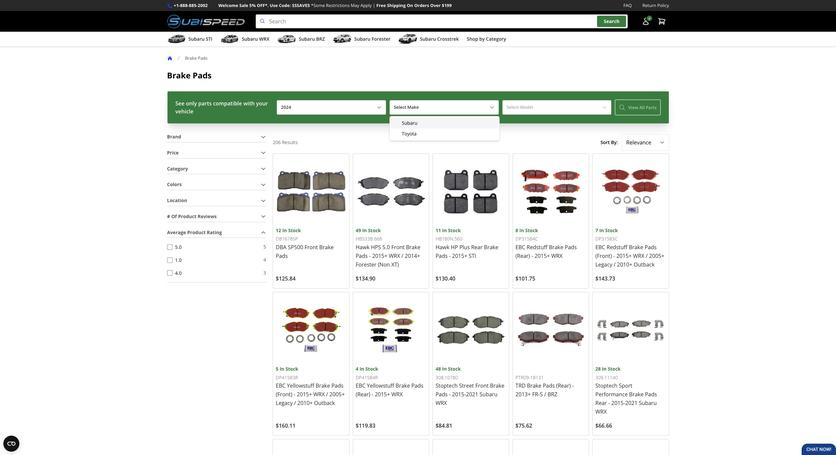 Task type: locate. For each thing, give the bounding box(es) containing it.
brake pads
[[185, 55, 208, 61], [167, 70, 212, 81]]

in for $130.40
[[442, 227, 447, 234]]

stock up dp41583r
[[286, 366, 298, 372]]

welcome
[[218, 2, 238, 8]]

stock for $125.84
[[288, 227, 301, 234]]

group
[[391, 118, 498, 139]]

$75.62
[[516, 423, 533, 430]]

db1678sp
[[276, 236, 298, 242]]

faq
[[624, 2, 632, 8]]

policy
[[658, 2, 669, 8]]

in for $119.83
[[360, 366, 364, 372]]

in for $84.81
[[442, 366, 447, 372]]

stock up hb180n.560
[[448, 227, 461, 234]]

in inside 4 in stock dp41584r
[[360, 366, 364, 372]]

stock up db1678sp at the left bottom
[[288, 227, 301, 234]]

stock up dp31583c
[[605, 227, 618, 234]]

4
[[356, 366, 359, 372]]

/
[[178, 54, 180, 62]]

+1-888-885-2002 link
[[174, 2, 208, 9]]

11 in stock hb180n.560
[[436, 227, 463, 242]]

18131
[[531, 375, 544, 381]]

5%
[[249, 2, 256, 8]]

1 vertical spatial brake pads
[[167, 70, 212, 81]]

308.10780
[[436, 375, 458, 381]]

in right 48
[[442, 366, 447, 372]]

$199
[[442, 2, 452, 8]]

in right 4
[[360, 366, 364, 372]]

open widget image
[[3, 436, 19, 452]]

stock inside 11 in stock hb180n.560
[[448, 227, 461, 234]]

with
[[244, 100, 255, 107]]

stock up hb533b.668
[[368, 227, 381, 234]]

in inside 12 in stock db1678sp
[[282, 227, 287, 234]]

stock inside 12 in stock db1678sp
[[288, 227, 301, 234]]

pads
[[198, 55, 208, 61], [193, 70, 212, 81]]

stock up 308.10780
[[448, 366, 461, 372]]

0 vertical spatial pads
[[198, 55, 208, 61]]

885-
[[189, 2, 198, 8]]

in inside 8 in stock dp31584c
[[520, 227, 524, 234]]

stock inside 49 in stock hb533b.668
[[368, 227, 381, 234]]

5 in stock dp41583r
[[276, 366, 298, 381]]

in right 11
[[442, 227, 447, 234]]

$125.84
[[276, 275, 296, 283]]

results
[[282, 139, 298, 146]]

$143.73
[[596, 275, 616, 283]]

stock inside 4 in stock dp41584r
[[366, 366, 378, 372]]

over
[[430, 2, 441, 8]]

in inside 7 in stock dp31583c
[[600, 227, 604, 234]]

stock inside the 5 in stock dp41583r
[[286, 366, 298, 372]]

pads right /
[[198, 55, 208, 61]]

stock for $84.81
[[448, 366, 461, 372]]

brake right /
[[185, 55, 197, 61]]

shipping
[[387, 2, 406, 8]]

stock inside 48 in stock 308.10780
[[448, 366, 461, 372]]

in for $125.84
[[282, 227, 287, 234]]

0 vertical spatial brake
[[185, 55, 197, 61]]

brake down /
[[167, 70, 191, 81]]

return policy link
[[643, 2, 669, 9]]

in right 5
[[280, 366, 284, 372]]

stock inside 7 in stock dp31583c
[[605, 227, 618, 234]]

*some
[[311, 2, 325, 8]]

stock inside "28 in stock 309.11140"
[[608, 366, 621, 372]]

in right 28
[[602, 366, 607, 372]]

group containing subaru
[[391, 118, 498, 139]]

48
[[436, 366, 441, 372]]

$130.40
[[436, 275, 456, 283]]

in inside 11 in stock hb180n.560
[[442, 227, 447, 234]]

stock inside 8 in stock dp31584c
[[526, 227, 538, 234]]

in right 12
[[282, 227, 287, 234]]

+1-888-885-2002
[[174, 2, 208, 8]]

206 results
[[273, 139, 298, 146]]

in
[[282, 227, 287, 234], [362, 227, 367, 234], [442, 227, 447, 234], [520, 227, 524, 234], [600, 227, 604, 234], [280, 366, 284, 372], [360, 366, 364, 372], [442, 366, 447, 372], [602, 366, 607, 372]]

stock up dp41584r
[[366, 366, 378, 372]]

dp41584r
[[356, 375, 378, 381]]

1 vertical spatial brake
[[167, 70, 191, 81]]

stock
[[288, 227, 301, 234], [368, 227, 381, 234], [448, 227, 461, 234], [526, 227, 538, 234], [605, 227, 618, 234], [286, 366, 298, 372], [366, 366, 378, 372], [448, 366, 461, 372], [608, 366, 621, 372]]

off*.
[[257, 2, 269, 8]]

in for $160.11
[[280, 366, 284, 372]]

brake pads down brake pads link
[[167, 70, 212, 81]]

brake pads right /
[[185, 55, 208, 61]]

$134.90
[[356, 275, 376, 283]]

in right 7
[[600, 227, 604, 234]]

pads down brake pads link
[[193, 70, 212, 81]]

sssave5
[[292, 2, 310, 8]]

in right 49
[[362, 227, 367, 234]]

stock for $143.73
[[605, 227, 618, 234]]

12
[[276, 227, 281, 234]]

*some restrictions may apply | free shipping on orders over $199
[[311, 2, 452, 8]]

5
[[276, 366, 279, 372]]

sort by:
[[601, 139, 618, 146]]

in inside 49 in stock hb533b.668
[[362, 227, 367, 234]]

brake
[[185, 55, 197, 61], [167, 70, 191, 81]]

in for $66.66
[[602, 366, 607, 372]]

brake pads link
[[185, 55, 213, 61]]

28 in stock 309.11140
[[596, 366, 621, 381]]

return
[[643, 2, 657, 8]]

sort
[[601, 139, 610, 146]]

28
[[596, 366, 601, 372]]

see
[[175, 100, 185, 107]]

sale
[[239, 2, 248, 8]]

stock up the dp31584c
[[526, 227, 538, 234]]

code:
[[279, 2, 291, 8]]

dp31583c
[[596, 236, 618, 242]]

stock up the 309.11140
[[608, 366, 621, 372]]

stock for $134.90
[[368, 227, 381, 234]]

in inside the 5 in stock dp41583r
[[280, 366, 284, 372]]

in for $143.73
[[600, 227, 604, 234]]

in inside "28 in stock 309.11140"
[[602, 366, 607, 372]]

in right 8
[[520, 227, 524, 234]]

in inside 48 in stock 308.10780
[[442, 366, 447, 372]]

2002
[[198, 2, 208, 8]]



Task type: describe. For each thing, give the bounding box(es) containing it.
compatible
[[213, 100, 242, 107]]

return policy
[[643, 2, 669, 8]]

search input field
[[256, 14, 628, 28]]

12 in stock db1678sp
[[276, 227, 301, 242]]

stock for $101.75
[[526, 227, 538, 234]]

$66.66
[[596, 423, 613, 430]]

49 in stock hb533b.668
[[356, 227, 382, 242]]

$101.75
[[516, 275, 536, 283]]

subaru
[[402, 120, 418, 126]]

49
[[356, 227, 361, 234]]

0 vertical spatial brake pads
[[185, 55, 208, 61]]

dp41583r
[[276, 375, 298, 381]]

4 in stock dp41584r
[[356, 366, 378, 381]]

toyota
[[402, 131, 417, 137]]

ptr09-
[[516, 375, 531, 381]]

search
[[604, 18, 620, 25]]

$160.11
[[276, 423, 296, 430]]

by:
[[611, 139, 618, 146]]

7
[[596, 227, 598, 234]]

see only parts compatible with your vehicle
[[175, 100, 268, 115]]

206
[[273, 139, 281, 146]]

309.11140
[[596, 375, 618, 381]]

$84.81
[[436, 423, 453, 430]]

+1-
[[174, 2, 180, 8]]

8
[[516, 227, 518, 234]]

888-
[[180, 2, 189, 8]]

stock for $130.40
[[448, 227, 461, 234]]

1 vertical spatial pads
[[193, 70, 212, 81]]

11
[[436, 227, 441, 234]]

stock for $160.11
[[286, 366, 298, 372]]

orders
[[414, 2, 429, 8]]

dp31584c
[[516, 236, 538, 242]]

faq link
[[624, 2, 632, 9]]

8 in stock dp31584c
[[516, 227, 538, 242]]

apply
[[361, 2, 372, 8]]

48 in stock 308.10780
[[436, 366, 461, 381]]

free
[[377, 2, 386, 8]]

your
[[256, 100, 268, 107]]

$119.83
[[356, 423, 376, 430]]

7 in stock dp31583c
[[596, 227, 618, 242]]

ptr09-18131
[[516, 375, 544, 381]]

in for $134.90
[[362, 227, 367, 234]]

welcome sale 5% off*. use code: sssave5
[[218, 2, 310, 8]]

hb180n.560
[[436, 236, 463, 242]]

|
[[373, 2, 375, 8]]

in for $101.75
[[520, 227, 524, 234]]

only
[[186, 100, 197, 107]]

stock for $119.83
[[366, 366, 378, 372]]

vehicle
[[175, 108, 194, 115]]

stock for $66.66
[[608, 366, 621, 372]]

on
[[407, 2, 413, 8]]

parts
[[198, 100, 212, 107]]

restrictions
[[326, 2, 350, 8]]

search button
[[597, 16, 627, 27]]

may
[[351, 2, 360, 8]]

use
[[270, 2, 278, 8]]

hb533b.668
[[356, 236, 382, 242]]



Task type: vqa. For each thing, say whether or not it's contained in the screenshot.
left 'STI'
no



